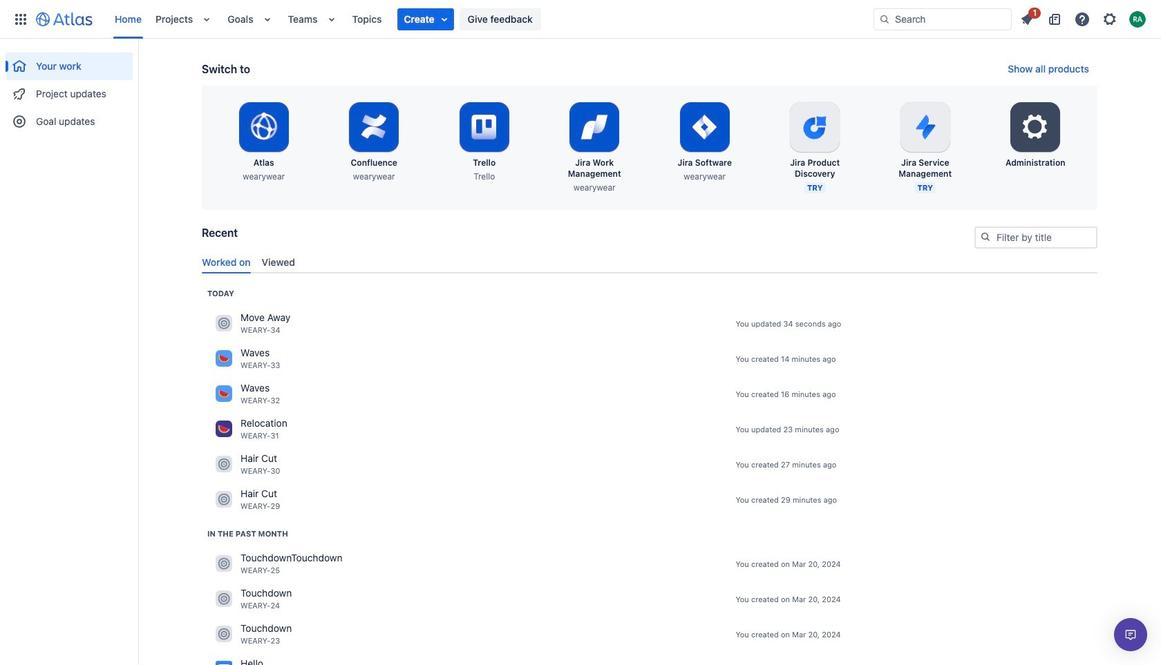 Task type: describe. For each thing, give the bounding box(es) containing it.
1 vertical spatial settings image
[[1019, 111, 1052, 144]]

Search field
[[874, 8, 1012, 30]]

5 townsquare image from the top
[[216, 556, 232, 573]]

account image
[[1130, 11, 1146, 27]]

switch to... image
[[12, 11, 29, 27]]

search image
[[980, 232, 991, 243]]

4 townsquare image from the top
[[216, 627, 232, 643]]

2 townsquare image from the top
[[216, 457, 232, 473]]

open intercom messenger image
[[1123, 627, 1139, 644]]

confluence image
[[216, 662, 232, 666]]

2 townsquare image from the top
[[216, 386, 232, 403]]

1 heading from the top
[[207, 288, 234, 299]]

1 townsquare image from the top
[[216, 351, 232, 367]]

1 horizontal spatial settings image
[[1102, 11, 1119, 27]]

1 horizontal spatial list item
[[1015, 5, 1041, 30]]



Task type: locate. For each thing, give the bounding box(es) containing it.
3 townsquare image from the top
[[216, 421, 232, 438]]

1 vertical spatial heading
[[207, 529, 288, 540]]

settings image
[[1102, 11, 1119, 27], [1019, 111, 1052, 144]]

0 vertical spatial settings image
[[1102, 11, 1119, 27]]

list item inside top element
[[397, 8, 454, 30]]

search image
[[879, 13, 890, 25]]

heading
[[207, 288, 234, 299], [207, 529, 288, 540]]

top element
[[8, 0, 874, 38]]

Filter by title field
[[976, 228, 1096, 247]]

group
[[6, 39, 133, 140]]

1 horizontal spatial list
[[1015, 5, 1153, 30]]

0 horizontal spatial list
[[108, 0, 874, 38]]

list
[[108, 0, 874, 38], [1015, 5, 1153, 30]]

0 horizontal spatial list item
[[397, 8, 454, 30]]

2 heading from the top
[[207, 529, 288, 540]]

townsquare image
[[216, 351, 232, 367], [216, 386, 232, 403], [216, 421, 232, 438], [216, 492, 232, 508], [216, 556, 232, 573]]

tab list
[[196, 251, 1103, 274]]

list item
[[1015, 5, 1041, 30], [397, 8, 454, 30]]

4 townsquare image from the top
[[216, 492, 232, 508]]

0 vertical spatial heading
[[207, 288, 234, 299]]

townsquare image
[[216, 315, 232, 332], [216, 457, 232, 473], [216, 591, 232, 608], [216, 627, 232, 643]]

3 townsquare image from the top
[[216, 591, 232, 608]]

notifications image
[[1019, 11, 1036, 27]]

1 townsquare image from the top
[[216, 315, 232, 332]]

banner
[[0, 0, 1161, 39]]

help image
[[1074, 11, 1091, 27]]

0 horizontal spatial settings image
[[1019, 111, 1052, 144]]

None search field
[[874, 8, 1012, 30]]



Task type: vqa. For each thing, say whether or not it's contained in the screenshot.
2nd heading from the bottom
yes



